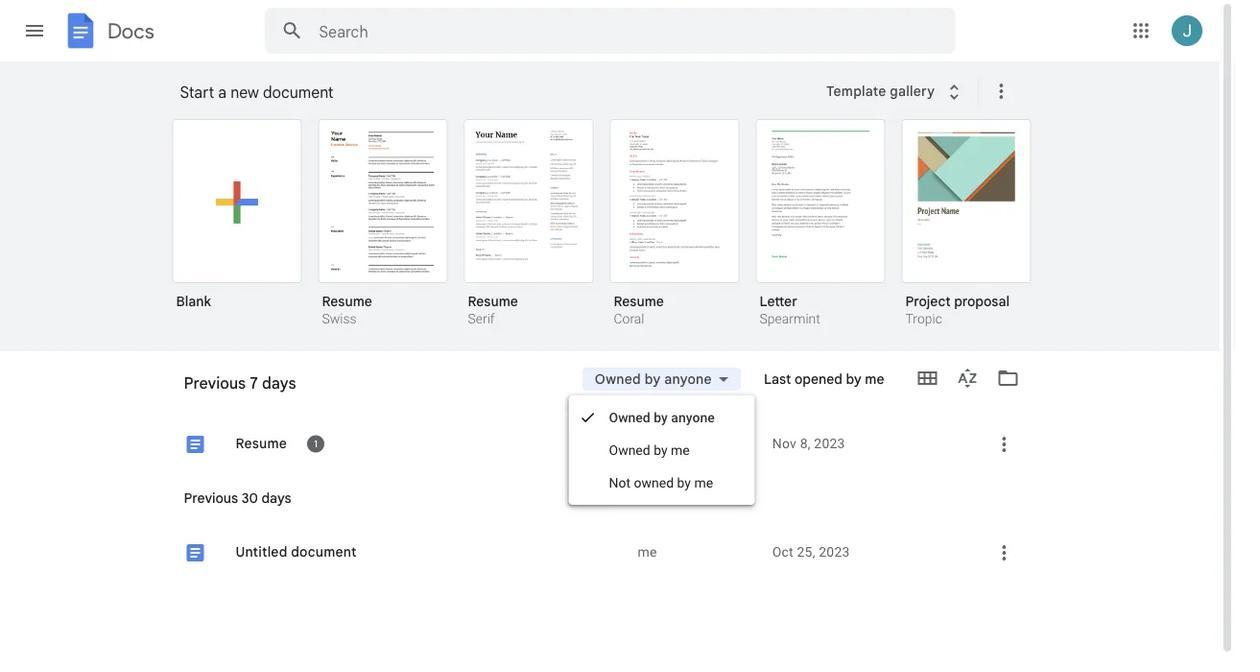 Task type: locate. For each thing, give the bounding box(es) containing it.
document inside start a new document heading
[[263, 83, 334, 102]]

letter option
[[756, 119, 886, 329]]

2023 right 25,
[[819, 545, 850, 560]]

by up the nov
[[761, 382, 776, 399]]

2023 inside 'element'
[[819, 545, 850, 560]]

anyone down owned by anyone dropdown button
[[672, 410, 715, 425]]

owned down the coral
[[595, 371, 641, 387]]

previous 7 days
[[184, 374, 296, 393], [184, 381, 282, 398]]

resume up the coral
[[614, 293, 664, 310]]

owned by me element down not owned by me
[[638, 543, 757, 562]]

owned by anyone up owned by me
[[609, 410, 715, 425]]

resume
[[322, 293, 372, 310], [468, 293, 518, 310], [614, 293, 664, 310], [236, 436, 287, 452]]

project proposal tropic
[[906, 293, 1010, 327]]

0 horizontal spatial 7
[[242, 381, 249, 398]]

1 vertical spatial owned by anyone
[[609, 410, 715, 425]]

by inside dropdown button
[[645, 371, 661, 387]]

7
[[250, 374, 258, 393], [242, 381, 249, 398]]

2023
[[815, 436, 846, 452], [819, 545, 850, 560]]

letter spearmint
[[760, 293, 821, 327]]

owned
[[595, 371, 641, 387], [609, 410, 651, 425], [609, 442, 651, 458]]

not
[[609, 475, 631, 491]]

nov 8, 2023
[[773, 436, 846, 452]]

0 vertical spatial document
[[263, 83, 334, 102]]

1 horizontal spatial opened
[[795, 371, 843, 387]]

me right owned
[[695, 475, 714, 491]]

1 button
[[304, 433, 328, 456], [306, 435, 326, 454]]

start a new document heading
[[180, 61, 814, 123]]

proposal
[[955, 293, 1010, 310]]

by up last opened by me nov 8, 2023 "element"
[[847, 371, 862, 387]]

me
[[866, 371, 885, 387], [780, 382, 799, 399], [638, 436, 657, 452], [671, 442, 690, 458], [695, 475, 714, 491], [638, 545, 657, 560]]

oct
[[773, 545, 794, 560]]

last opened by me
[[764, 371, 885, 387], [678, 382, 799, 399]]

last opened by me up nov 8, 2023
[[764, 371, 885, 387]]

0 vertical spatial owned by me element
[[638, 435, 757, 454]]

owned by me element for nov
[[638, 435, 757, 454]]

spearmint
[[760, 311, 821, 327]]

previous inside heading
[[184, 374, 246, 393]]

1 vertical spatial document
[[291, 544, 357, 561]]

resume left 1 at bottom left
[[236, 436, 287, 452]]

2 previous 7 days from the top
[[184, 381, 282, 398]]

previous 7 days heading
[[169, 351, 554, 413]]

by down resume coral
[[645, 371, 661, 387]]

3 previous from the top
[[184, 490, 238, 507]]

document right the new
[[263, 83, 334, 102]]

list box containing blank
[[172, 115, 1056, 352]]

owned by me element up not owned by me
[[638, 435, 757, 454]]

7 for previous 30 days
[[250, 374, 258, 393]]

untitled document option
[[163, 529, 1033, 668]]

2023 for nov 8, 2023
[[815, 436, 846, 452]]

resume option
[[318, 119, 448, 329], [464, 119, 594, 329], [610, 119, 740, 329], [163, 421, 1033, 668]]

opened
[[795, 371, 843, 387], [709, 382, 757, 399]]

anyone
[[665, 371, 712, 387], [672, 410, 715, 425]]

by up not owned by me
[[654, 442, 668, 458]]

blank option
[[172, 119, 302, 324]]

30
[[242, 490, 258, 507]]

owned by me element inside untitled document option
[[638, 543, 757, 562]]

owned by me element
[[638, 435, 757, 454], [638, 543, 757, 562]]

list box
[[172, 115, 1056, 352]]

days inside previous 7 days heading
[[262, 374, 296, 393]]

previous
[[184, 374, 246, 393], [184, 381, 238, 398], [184, 490, 238, 507]]

last opened by me up the nov
[[678, 382, 799, 399]]

resume for resume coral
[[614, 293, 664, 310]]

0 vertical spatial 2023
[[815, 436, 846, 452]]

resume inside 'element'
[[236, 436, 287, 452]]

1 horizontal spatial 7
[[250, 374, 258, 393]]

1 vertical spatial 2023
[[819, 545, 850, 560]]

last down the spearmint
[[764, 371, 792, 387]]

serif
[[468, 311, 495, 327]]

by
[[645, 371, 661, 387], [847, 371, 862, 387], [761, 382, 776, 399], [654, 410, 668, 425], [654, 442, 668, 458], [678, 475, 691, 491]]

previous 7 days inside previous 7 days heading
[[184, 374, 296, 393]]

me inside untitled document option
[[638, 545, 657, 560]]

menu
[[569, 396, 755, 505]]

None search field
[[265, 8, 956, 54]]

owned by anyone down the coral
[[595, 371, 712, 387]]

coral
[[614, 311, 645, 327]]

2 previous from the top
[[184, 381, 238, 398]]

swiss
[[322, 311, 357, 327]]

owned inside dropdown button
[[595, 371, 641, 387]]

a
[[218, 83, 227, 102]]

template gallery
[[827, 83, 936, 100]]

me up not owned by me
[[671, 442, 690, 458]]

1 previous 7 days from the top
[[184, 374, 296, 393]]

0 vertical spatial owned by anyone
[[595, 371, 712, 387]]

1 vertical spatial owned by me element
[[638, 543, 757, 562]]

docs link
[[61, 12, 154, 54]]

owned by anyone
[[595, 371, 712, 387], [609, 410, 715, 425]]

7 inside heading
[[250, 374, 258, 393]]

document inside untitled document option
[[291, 544, 357, 561]]

anyone up owned by me
[[665, 371, 712, 387]]

days
[[262, 374, 296, 393], [252, 381, 282, 398], [262, 490, 292, 507]]

document right untitled on the left bottom of the page
[[291, 544, 357, 561]]

resume up the serif
[[468, 293, 518, 310]]

template gallery button
[[814, 74, 979, 109]]

owned up not
[[609, 442, 651, 458]]

resume swiss
[[322, 293, 372, 327]]

days for resume
[[252, 381, 282, 398]]

1 previous from the top
[[184, 374, 246, 393]]

me down owned
[[638, 545, 657, 560]]

start
[[180, 83, 214, 102]]

Search bar text field
[[319, 22, 908, 41]]

owned
[[634, 475, 674, 491]]

resume for resume swiss
[[322, 293, 372, 310]]

2 owned by me element from the top
[[638, 543, 757, 562]]

document
[[263, 83, 334, 102], [291, 544, 357, 561]]

2 vertical spatial owned
[[609, 442, 651, 458]]

resume up swiss
[[322, 293, 372, 310]]

resume for resume
[[236, 436, 287, 452]]

0 vertical spatial anyone
[[665, 371, 712, 387]]

2023 inside "element"
[[815, 436, 846, 452]]

last up owned by me
[[678, 382, 706, 399]]

untitled
[[236, 544, 288, 561]]

template
[[827, 83, 887, 100]]

1 owned by me element from the top
[[638, 435, 757, 454]]

2023 right 8,
[[815, 436, 846, 452]]

last
[[764, 371, 792, 387], [678, 382, 706, 399]]

owned up owned by me
[[609, 410, 651, 425]]

0 vertical spatial owned
[[595, 371, 641, 387]]



Task type: describe. For each thing, give the bounding box(es) containing it.
owned by anyone inside dropdown button
[[595, 371, 712, 387]]

me up the nov
[[780, 382, 799, 399]]

untitled document
[[236, 544, 357, 561]]

not owned by me
[[609, 475, 714, 491]]

tropic
[[906, 311, 943, 327]]

me up owned
[[638, 436, 657, 452]]

1 vertical spatial anyone
[[672, 410, 715, 425]]

1 vertical spatial owned
[[609, 410, 651, 425]]

last opened by me oct 25, 2023 element
[[773, 543, 964, 562]]

oct 25, 2023
[[773, 545, 850, 560]]

owned by me element for oct
[[638, 543, 757, 562]]

last opened by me nov 8, 2023 element
[[773, 435, 964, 454]]

main menu image
[[23, 19, 46, 42]]

owned by me
[[609, 442, 690, 458]]

1
[[314, 438, 318, 450]]

project proposal option
[[902, 119, 1032, 329]]

previous for previous 30 days
[[184, 374, 246, 393]]

blank
[[176, 293, 211, 310]]

days for previous 30 days
[[262, 374, 296, 393]]

previous 30 days
[[184, 490, 292, 507]]

resume coral
[[614, 293, 664, 327]]

by up owned by me
[[654, 410, 668, 425]]

previous 7 days for previous 30 days
[[184, 374, 296, 393]]

resume google docs 1 follow up element
[[234, 433, 627, 456]]

2023 for oct 25, 2023
[[819, 545, 850, 560]]

0 horizontal spatial last
[[678, 382, 706, 399]]

me up last opened by me nov 8, 2023 "element"
[[866, 371, 885, 387]]

new
[[231, 83, 259, 102]]

letter
[[760, 293, 798, 310]]

menu containing owned by anyone
[[569, 396, 755, 505]]

1 horizontal spatial last
[[764, 371, 792, 387]]

previous 7 days for resume
[[184, 381, 282, 398]]

owned by anyone button
[[583, 368, 741, 391]]

gallery
[[891, 83, 936, 100]]

docs
[[108, 18, 154, 44]]

start a new document
[[180, 83, 334, 102]]

25,
[[798, 545, 816, 560]]

7 for resume
[[242, 381, 249, 398]]

nov
[[773, 436, 797, 452]]

search image
[[273, 12, 312, 50]]

anyone inside dropdown button
[[665, 371, 712, 387]]

previous for resume
[[184, 381, 238, 398]]

more actions. image
[[986, 80, 1013, 103]]

1 button inside 'element'
[[306, 435, 326, 454]]

by right owned
[[678, 475, 691, 491]]

0 horizontal spatial opened
[[709, 382, 757, 399]]

project
[[906, 293, 951, 310]]

resume for resume serif
[[468, 293, 518, 310]]

resume serif
[[468, 293, 518, 327]]

8,
[[801, 436, 811, 452]]



Task type: vqa. For each thing, say whether or not it's contained in the screenshot.


